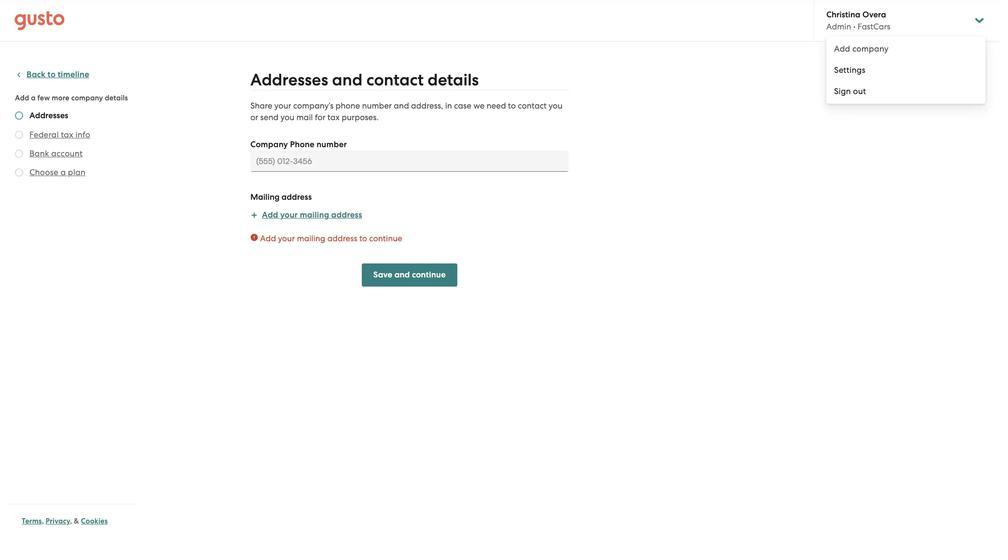 Task type: describe. For each thing, give the bounding box(es) containing it.
choose
[[29, 168, 58, 177]]

cookies
[[81, 517, 108, 526]]

0 horizontal spatial company
[[71, 94, 103, 102]]

in
[[445, 101, 452, 111]]

address,
[[411, 101, 443, 111]]

settings
[[835, 65, 866, 75]]

add for add company
[[835, 44, 851, 54]]

admin
[[827, 22, 852, 31]]

0 vertical spatial details
[[428, 70, 479, 90]]

your for share your company's phone number and address, in case we need to contact you or send you mail for tax purposes.
[[275, 101, 291, 111]]

purposes.
[[342, 112, 379, 122]]

mail
[[297, 112, 313, 122]]

out
[[854, 86, 867, 96]]

federal
[[29, 130, 59, 140]]

your for add your mailing address
[[280, 210, 298, 220]]

account
[[51, 149, 83, 158]]

add company
[[835, 44, 889, 54]]

add for add your mailing address to continue
[[260, 234, 276, 243]]

1 check image from the top
[[15, 112, 23, 120]]

0 horizontal spatial you
[[281, 112, 295, 122]]

company's
[[293, 101, 334, 111]]

check image for bank
[[15, 150, 23, 158]]

bank account button
[[29, 148, 83, 159]]

2 , from the left
[[70, 517, 72, 526]]

sign out button
[[827, 81, 986, 102]]

tax inside share your company's phone number and address, in case we need to contact you or send you mail for tax purposes.
[[328, 112, 340, 122]]

back
[[27, 70, 46, 80]]

home image
[[14, 11, 65, 30]]

settings link
[[827, 59, 986, 81]]

terms
[[22, 517, 42, 526]]

cookies button
[[81, 516, 108, 527]]

check image for choose
[[15, 168, 23, 177]]

info
[[76, 130, 90, 140]]

send
[[260, 112, 279, 122]]

1 vertical spatial number
[[317, 140, 347, 150]]

&
[[74, 517, 79, 526]]

privacy link
[[46, 517, 70, 526]]

add company link
[[827, 38, 986, 59]]

tax inside button
[[61, 130, 73, 140]]

company phone number
[[251, 140, 347, 150]]

phone
[[290, 140, 315, 150]]

add your mailing address
[[262, 210, 362, 220]]

•
[[854, 22, 856, 31]]

choose a plan button
[[29, 167, 86, 178]]

case
[[454, 101, 472, 111]]

back to timeline button
[[15, 69, 89, 81]]

need
[[487, 101, 506, 111]]

sign out
[[835, 86, 867, 96]]

1 horizontal spatial company
[[853, 44, 889, 54]]



Task type: vqa. For each thing, say whether or not it's contained in the screenshot.
bottom New
no



Task type: locate. For each thing, give the bounding box(es) containing it.
0 vertical spatial you
[[549, 101, 563, 111]]

address up the add your mailing address to continue on the top left
[[331, 210, 362, 220]]

0 vertical spatial company
[[853, 44, 889, 54]]

choose a plan
[[29, 168, 86, 177]]

0 horizontal spatial tax
[[61, 130, 73, 140]]

company right 'more'
[[71, 94, 103, 102]]

more
[[52, 94, 70, 102]]

timeline
[[58, 70, 89, 80]]

or
[[251, 112, 258, 122]]

1 vertical spatial continue
[[412, 270, 446, 280]]

phone
[[336, 101, 360, 111]]

0 horizontal spatial details
[[105, 94, 128, 102]]

mailing
[[300, 210, 329, 220], [297, 234, 326, 243]]

address for add your mailing address to continue
[[328, 234, 358, 243]]

0 vertical spatial to
[[48, 70, 56, 80]]

number inside share your company's phone number and address, in case we need to contact you or send you mail for tax purposes.
[[362, 101, 392, 111]]

0 vertical spatial address
[[282, 192, 312, 202]]

back to timeline
[[27, 70, 89, 80]]

your down mailing address
[[280, 210, 298, 220]]

contact right need
[[518, 101, 547, 111]]

your up send
[[275, 101, 291, 111]]

fastcars
[[858, 22, 891, 31]]

christina
[[827, 10, 861, 20]]

1 vertical spatial to
[[508, 101, 516, 111]]

0 horizontal spatial number
[[317, 140, 347, 150]]

2 vertical spatial to
[[360, 234, 367, 243]]

federal tax info
[[29, 130, 90, 140]]

company
[[853, 44, 889, 54], [71, 94, 103, 102]]

contact inside share your company's phone number and address, in case we need to contact you or send you mail for tax purposes.
[[518, 101, 547, 111]]

0 horizontal spatial addresses
[[29, 111, 68, 121]]

terms link
[[22, 517, 42, 526]]

1 horizontal spatial number
[[362, 101, 392, 111]]

a for add
[[31, 94, 36, 102]]

Company Phone number telephone field
[[251, 151, 569, 172]]

privacy
[[46, 517, 70, 526]]

contact
[[367, 70, 424, 90], [518, 101, 547, 111]]

1 vertical spatial details
[[105, 94, 128, 102]]

, left &
[[70, 517, 72, 526]]

mailing for add your mailing address
[[300, 210, 329, 220]]

add for add your mailing address
[[262, 210, 278, 220]]

addresses list
[[15, 111, 134, 180]]

mailing address
[[251, 192, 312, 202]]

0 horizontal spatial continue
[[369, 234, 403, 243]]

to
[[48, 70, 56, 80], [508, 101, 516, 111], [360, 234, 367, 243]]

your down add your mailing address
[[278, 234, 295, 243]]

1 horizontal spatial details
[[428, 70, 479, 90]]

tax left info
[[61, 130, 73, 140]]

add for add a few more company details
[[15, 94, 29, 102]]

0 vertical spatial and
[[332, 70, 363, 90]]

continue
[[369, 234, 403, 243], [412, 270, 446, 280]]

details
[[428, 70, 479, 90], [105, 94, 128, 102]]

mailing for add your mailing address to continue
[[297, 234, 326, 243]]

add
[[835, 44, 851, 54], [15, 94, 29, 102], [262, 210, 278, 220], [260, 234, 276, 243]]

a left few
[[31, 94, 36, 102]]

and inside share your company's phone number and address, in case we need to contact you or send you mail for tax purposes.
[[394, 101, 409, 111]]

and
[[332, 70, 363, 90], [394, 101, 409, 111], [395, 270, 410, 280]]

continue right save
[[412, 270, 446, 280]]

address for add your mailing address
[[331, 210, 362, 220]]

0 vertical spatial continue
[[369, 234, 403, 243]]

to inside share your company's phone number and address, in case we need to contact you or send you mail for tax purposes.
[[508, 101, 516, 111]]

1 , from the left
[[42, 517, 44, 526]]

address
[[282, 192, 312, 202], [331, 210, 362, 220], [328, 234, 358, 243]]

0 vertical spatial a
[[31, 94, 36, 102]]

2 check image from the top
[[15, 131, 23, 139]]

save and continue
[[374, 270, 446, 280]]

0 horizontal spatial ,
[[42, 517, 44, 526]]

0 horizontal spatial a
[[31, 94, 36, 102]]

bank account
[[29, 149, 83, 158]]

add a few more company details
[[15, 94, 128, 102]]

1 horizontal spatial contact
[[518, 101, 547, 111]]

and for save
[[395, 270, 410, 280]]

0 vertical spatial contact
[[367, 70, 424, 90]]

sign
[[835, 86, 851, 96]]

add your mailing address to continue
[[260, 234, 403, 243]]

addresses
[[251, 70, 328, 90], [29, 111, 68, 121]]

save
[[374, 270, 393, 280]]

you
[[549, 101, 563, 111], [281, 112, 295, 122]]

and for addresses
[[332, 70, 363, 90]]

tax
[[328, 112, 340, 122], [61, 130, 73, 140]]

number right phone
[[317, 140, 347, 150]]

1 vertical spatial and
[[394, 101, 409, 111]]

0 vertical spatial number
[[362, 101, 392, 111]]

check image
[[15, 112, 23, 120], [15, 131, 23, 139], [15, 150, 23, 158], [15, 168, 23, 177]]

a for choose
[[61, 168, 66, 177]]

address up add your mailing address
[[282, 192, 312, 202]]

0 horizontal spatial to
[[48, 70, 56, 80]]

1 vertical spatial mailing
[[297, 234, 326, 243]]

1 horizontal spatial ,
[[70, 517, 72, 526]]

a
[[31, 94, 36, 102], [61, 168, 66, 177]]

, left privacy
[[42, 517, 44, 526]]

contact up share your company's phone number and address, in case we need to contact you or send you mail for tax purposes.
[[367, 70, 424, 90]]

1 horizontal spatial continue
[[412, 270, 446, 280]]

addresses and contact details
[[251, 70, 479, 90]]

1 vertical spatial tax
[[61, 130, 73, 140]]

0 vertical spatial addresses
[[251, 70, 328, 90]]

share
[[251, 101, 273, 111]]

4 check image from the top
[[15, 168, 23, 177]]

mailing down add your mailing address
[[297, 234, 326, 243]]

christina overa admin • fastcars
[[827, 10, 891, 31]]

1 vertical spatial contact
[[518, 101, 547, 111]]

federal tax info button
[[29, 129, 90, 140]]

check image for federal
[[15, 131, 23, 139]]

1 vertical spatial your
[[280, 210, 298, 220]]

mailing
[[251, 192, 280, 202]]

,
[[42, 517, 44, 526], [70, 517, 72, 526]]

1 horizontal spatial a
[[61, 168, 66, 177]]

company
[[251, 140, 288, 150]]

addresses for addresses and contact details
[[251, 70, 328, 90]]

number
[[362, 101, 392, 111], [317, 140, 347, 150]]

addresses for addresses
[[29, 111, 68, 121]]

to inside button
[[48, 70, 56, 80]]

1 horizontal spatial to
[[360, 234, 367, 243]]

a left plan
[[61, 168, 66, 177]]

1 horizontal spatial addresses
[[251, 70, 328, 90]]

and up phone
[[332, 70, 363, 90]]

overa
[[863, 10, 887, 20]]

for
[[315, 112, 326, 122]]

1 vertical spatial a
[[61, 168, 66, 177]]

0 vertical spatial your
[[275, 101, 291, 111]]

address down add your mailing address
[[328, 234, 358, 243]]

addresses down few
[[29, 111, 68, 121]]

1 vertical spatial you
[[281, 112, 295, 122]]

mailing up the add your mailing address to continue on the top left
[[300, 210, 329, 220]]

your
[[275, 101, 291, 111], [280, 210, 298, 220], [278, 234, 295, 243]]

and left address,
[[394, 101, 409, 111]]

0 horizontal spatial contact
[[367, 70, 424, 90]]

plan
[[68, 168, 86, 177]]

continue inside button
[[412, 270, 446, 280]]

1 vertical spatial addresses
[[29, 111, 68, 121]]

terms , privacy , & cookies
[[22, 517, 108, 526]]

2 vertical spatial address
[[328, 234, 358, 243]]

your inside share your company's phone number and address, in case we need to contact you or send you mail for tax purposes.
[[275, 101, 291, 111]]

3 check image from the top
[[15, 150, 23, 158]]

a inside choose a plan button
[[61, 168, 66, 177]]

tax right for
[[328, 112, 340, 122]]

2 vertical spatial and
[[395, 270, 410, 280]]

1 horizontal spatial tax
[[328, 112, 340, 122]]

we
[[474, 101, 485, 111]]

0 vertical spatial mailing
[[300, 210, 329, 220]]

addresses up the company's
[[251, 70, 328, 90]]

1 vertical spatial company
[[71, 94, 103, 102]]

save and continue button
[[362, 264, 458, 287]]

1 horizontal spatial you
[[549, 101, 563, 111]]

2 vertical spatial your
[[278, 234, 295, 243]]

company down fastcars
[[853, 44, 889, 54]]

addresses inside 'list'
[[29, 111, 68, 121]]

2 horizontal spatial to
[[508, 101, 516, 111]]

number up purposes.
[[362, 101, 392, 111]]

and inside button
[[395, 270, 410, 280]]

share your company's phone number and address, in case we need to contact you or send you mail for tax purposes.
[[251, 101, 563, 122]]

few
[[37, 94, 50, 102]]

1 vertical spatial address
[[331, 210, 362, 220]]

your for add your mailing address to continue
[[278, 234, 295, 243]]

and right save
[[395, 270, 410, 280]]

bank
[[29, 149, 49, 158]]

0 vertical spatial tax
[[328, 112, 340, 122]]

continue up save
[[369, 234, 403, 243]]



